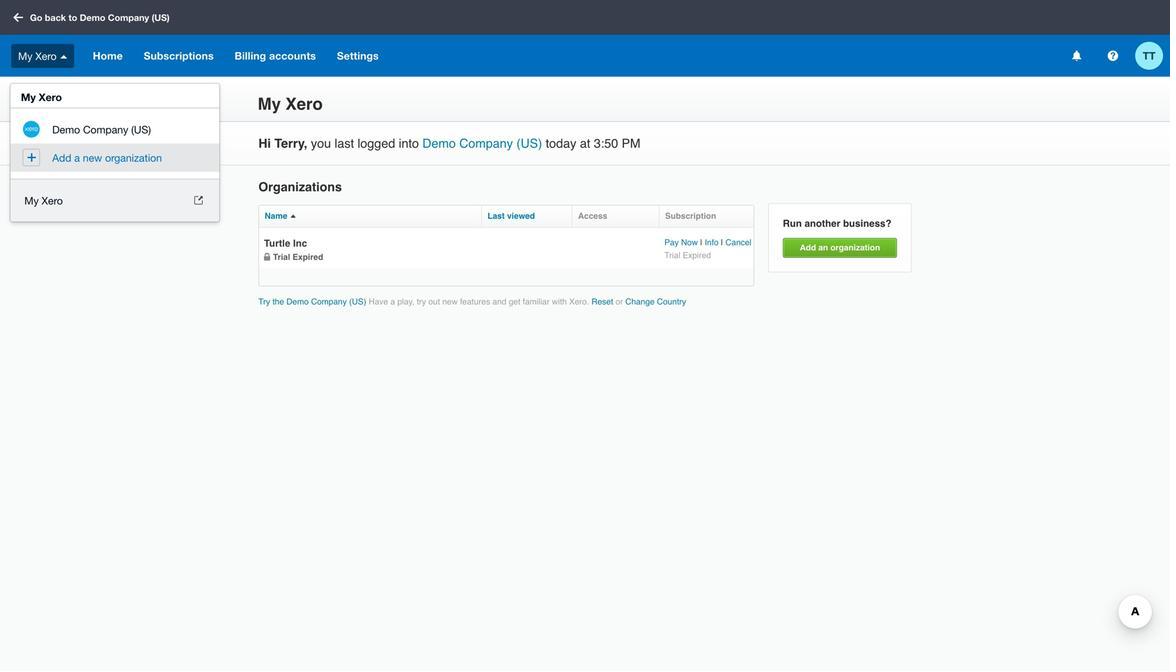 Task type: vqa. For each thing, say whether or not it's contained in the screenshot.
'Nelson Inc.'
no



Task type: locate. For each thing, give the bounding box(es) containing it.
features
[[460, 297, 490, 307]]

try
[[259, 297, 270, 307]]

0 horizontal spatial demo company (us) link
[[10, 115, 220, 144]]

demo
[[80, 12, 105, 23], [52, 123, 80, 136], [423, 136, 456, 151], [287, 297, 309, 307]]

|
[[701, 238, 703, 248], [721, 238, 724, 248]]

out
[[429, 297, 440, 307]]

0 vertical spatial add
[[52, 152, 71, 164]]

access
[[578, 211, 608, 221]]

1 vertical spatial add
[[800, 243, 817, 253]]

a left play,
[[391, 297, 395, 307]]

a down demo company (us) on the top left of page
[[74, 152, 80, 164]]

new right the out
[[443, 297, 458, 307]]

hi terry, you last logged into demo company (us) today at 3:50 pm
[[259, 136, 641, 151]]

1 horizontal spatial trial
[[665, 251, 681, 260]]

navigation
[[10, 108, 220, 179]]

0 horizontal spatial add
[[52, 152, 71, 164]]

xero down the back
[[35, 50, 57, 62]]

2 horizontal spatial svg image
[[1073, 51, 1082, 61]]

my
[[18, 50, 32, 62], [21, 91, 36, 103], [258, 95, 281, 114], [24, 195, 39, 207]]

now
[[682, 238, 698, 248]]

1 horizontal spatial expired
[[683, 251, 711, 260]]

company
[[108, 12, 149, 23], [83, 123, 128, 136], [460, 136, 513, 151], [311, 297, 347, 307]]

a inside navigation
[[74, 152, 80, 164]]

(us)
[[152, 12, 170, 23], [131, 123, 151, 136], [517, 136, 543, 151], [349, 297, 367, 307]]

expired down inc
[[293, 252, 323, 262]]

tt button
[[1136, 35, 1171, 77]]

logged
[[358, 136, 395, 151]]

pay now link
[[665, 238, 698, 248]]

demo right to
[[80, 12, 105, 23]]

subscriptions link
[[133, 35, 224, 77]]

organization down business?
[[831, 243, 881, 253]]

1 horizontal spatial add
[[800, 243, 817, 253]]

svg image
[[13, 13, 23, 22], [1073, 51, 1082, 61], [60, 55, 67, 58]]

0 vertical spatial organization
[[105, 152, 162, 164]]

last viewed
[[488, 211, 535, 221]]

or
[[616, 297, 623, 307]]

1 horizontal spatial svg image
[[60, 55, 67, 58]]

add an organization link
[[783, 238, 898, 258]]

familiar
[[523, 297, 550, 307]]

0 horizontal spatial new
[[83, 152, 102, 164]]

new
[[83, 152, 102, 164], [443, 297, 458, 307]]

add
[[52, 152, 71, 164], [800, 243, 817, 253]]

billing accounts
[[235, 49, 316, 62]]

trial
[[665, 251, 681, 260], [273, 252, 290, 262]]

0 horizontal spatial trial
[[273, 252, 290, 262]]

reset link
[[592, 297, 614, 307]]

the
[[273, 297, 284, 307]]

billing
[[235, 49, 266, 62]]

new down demo company (us) on the top left of page
[[83, 152, 102, 164]]

my xero inside popup button
[[18, 50, 57, 62]]

expired down the 'now'
[[683, 251, 711, 260]]

svg image left svg image on the right top of page
[[1073, 51, 1082, 61]]

go
[[30, 12, 42, 23]]

pay now | info | cancel trial expired
[[665, 238, 752, 260]]

0 horizontal spatial a
[[74, 152, 80, 164]]

add a new organization
[[52, 152, 162, 164]]

change country link
[[626, 297, 687, 307]]

try the demo company (us) link
[[259, 297, 369, 307]]

add down demo company (us) on the top left of page
[[52, 152, 71, 164]]

1 vertical spatial a
[[391, 297, 395, 307]]

(us) left have
[[349, 297, 367, 307]]

0 horizontal spatial svg image
[[13, 13, 23, 22]]

billing accounts link
[[224, 35, 327, 77]]

svg image down the back
[[60, 55, 67, 58]]

1 horizontal spatial new
[[443, 297, 458, 307]]

turtle inc trial expired
[[264, 238, 323, 262]]

organization down demo company (us) on the top left of page
[[105, 152, 162, 164]]

home link
[[82, 35, 133, 77]]

add left an
[[800, 243, 817, 253]]

organization
[[105, 152, 162, 164], [831, 243, 881, 253]]

trial down the turtle
[[273, 252, 290, 262]]

xero
[[35, 50, 57, 62], [39, 91, 62, 103], [286, 95, 323, 114], [42, 195, 63, 207]]

add for add an organization
[[800, 243, 817, 253]]

demo company (us) link
[[10, 115, 220, 144], [423, 136, 543, 151]]

0 horizontal spatial expired
[[293, 252, 323, 262]]

xero up terry,
[[286, 95, 323, 114]]

1 | from the left
[[701, 238, 703, 248]]

demo right 'the'
[[287, 297, 309, 307]]

back
[[45, 12, 66, 23]]

banner
[[0, 0, 1171, 222]]

1 horizontal spatial |
[[721, 238, 724, 248]]

you
[[311, 136, 331, 151]]

my xero
[[18, 50, 57, 62], [21, 91, 62, 103], [258, 95, 323, 114], [24, 195, 63, 207]]

| left info
[[701, 238, 703, 248]]

a
[[74, 152, 80, 164], [391, 297, 395, 307]]

add for add a new organization
[[52, 152, 71, 164]]

1 horizontal spatial a
[[391, 297, 395, 307]]

trial down pay
[[665, 251, 681, 260]]

my xero link
[[10, 186, 220, 215]]

0 vertical spatial new
[[83, 152, 102, 164]]

| right info
[[721, 238, 724, 248]]

1 horizontal spatial organization
[[831, 243, 881, 253]]

try
[[417, 297, 426, 307]]

info link
[[705, 238, 719, 248]]

0 vertical spatial a
[[74, 152, 80, 164]]

info
[[705, 238, 719, 248]]

demo up add a new organization
[[52, 123, 80, 136]]

settings
[[337, 49, 379, 62]]

another
[[805, 218, 841, 229]]

demo right into
[[423, 136, 456, 151]]

home
[[93, 49, 123, 62]]

svg image left go at the left top of the page
[[13, 13, 23, 22]]

trial inside pay now | info | cancel trial expired
[[665, 251, 681, 260]]

go back to demo company (us)
[[30, 12, 170, 23]]

have
[[369, 297, 388, 307]]

expired
[[683, 251, 711, 260], [293, 252, 323, 262]]

tt
[[1143, 49, 1156, 62]]

and
[[493, 297, 507, 307]]

organizations
[[259, 180, 342, 194]]

0 horizontal spatial |
[[701, 238, 703, 248]]



Task type: describe. For each thing, give the bounding box(es) containing it.
turtle
[[264, 238, 291, 249]]

try the demo company (us) have a play, try out new features and get familiar with xero. reset or change country
[[259, 297, 687, 307]]

svg image
[[1108, 51, 1119, 61]]

1 vertical spatial new
[[443, 297, 458, 307]]

subscriptions
[[144, 49, 214, 62]]

change
[[626, 297, 655, 307]]

reset
[[592, 297, 614, 307]]

at
[[580, 136, 591, 151]]

add an organization
[[800, 243, 881, 253]]

add a new organization link
[[10, 144, 220, 172]]

pay
[[665, 238, 679, 248]]

an
[[819, 243, 829, 253]]

xero.
[[570, 297, 589, 307]]

navigation containing demo company (us)
[[10, 108, 220, 179]]

last
[[488, 211, 505, 221]]

last viewed link
[[488, 211, 535, 221]]

xero inside popup button
[[35, 50, 57, 62]]

1 vertical spatial organization
[[831, 243, 881, 253]]

demo company (us)
[[52, 123, 151, 136]]

run
[[783, 218, 802, 229]]

0 horizontal spatial organization
[[105, 152, 162, 164]]

with
[[552, 297, 567, 307]]

(us) left today
[[517, 136, 543, 151]]

terry,
[[275, 136, 308, 151]]

subscription
[[666, 211, 717, 221]]

cancel link
[[726, 238, 752, 248]]

expired inside turtle inc trial expired
[[293, 252, 323, 262]]

1 horizontal spatial demo company (us) link
[[423, 136, 543, 151]]

last
[[335, 136, 354, 151]]

my inside popup button
[[18, 50, 32, 62]]

my xero button
[[0, 35, 82, 77]]

(us) up add a new organization link
[[131, 123, 151, 136]]

name
[[265, 211, 288, 221]]

trial inside turtle inc trial expired
[[273, 252, 290, 262]]

pm
[[622, 136, 641, 151]]

svg image inside my xero popup button
[[60, 55, 67, 58]]

accounts
[[269, 49, 316, 62]]

run another business?
[[783, 218, 892, 229]]

go back to demo company (us) link
[[8, 5, 178, 30]]

hi
[[259, 136, 271, 151]]

2 | from the left
[[721, 238, 724, 248]]

(us) up subscriptions at top
[[152, 12, 170, 23]]

name link
[[265, 211, 288, 221]]

expired inside pay now | info | cancel trial expired
[[683, 251, 711, 260]]

company inside navigation
[[83, 123, 128, 136]]

play,
[[398, 297, 415, 307]]

xero down my xero popup button
[[39, 91, 62, 103]]

xero down add a new organization
[[42, 195, 63, 207]]

banner containing home
[[0, 0, 1171, 222]]

svg image inside the go back to demo company (us) link
[[13, 13, 23, 22]]

to
[[69, 12, 77, 23]]

viewed
[[507, 211, 535, 221]]

3:50
[[594, 136, 619, 151]]

country
[[657, 297, 687, 307]]

inc
[[293, 238, 307, 249]]

into
[[399, 136, 419, 151]]

settings button
[[327, 35, 389, 77]]

business?
[[844, 218, 892, 229]]

cancel
[[726, 238, 752, 248]]

get
[[509, 297, 521, 307]]

today
[[546, 136, 577, 151]]

new inside add a new organization link
[[83, 152, 102, 164]]



